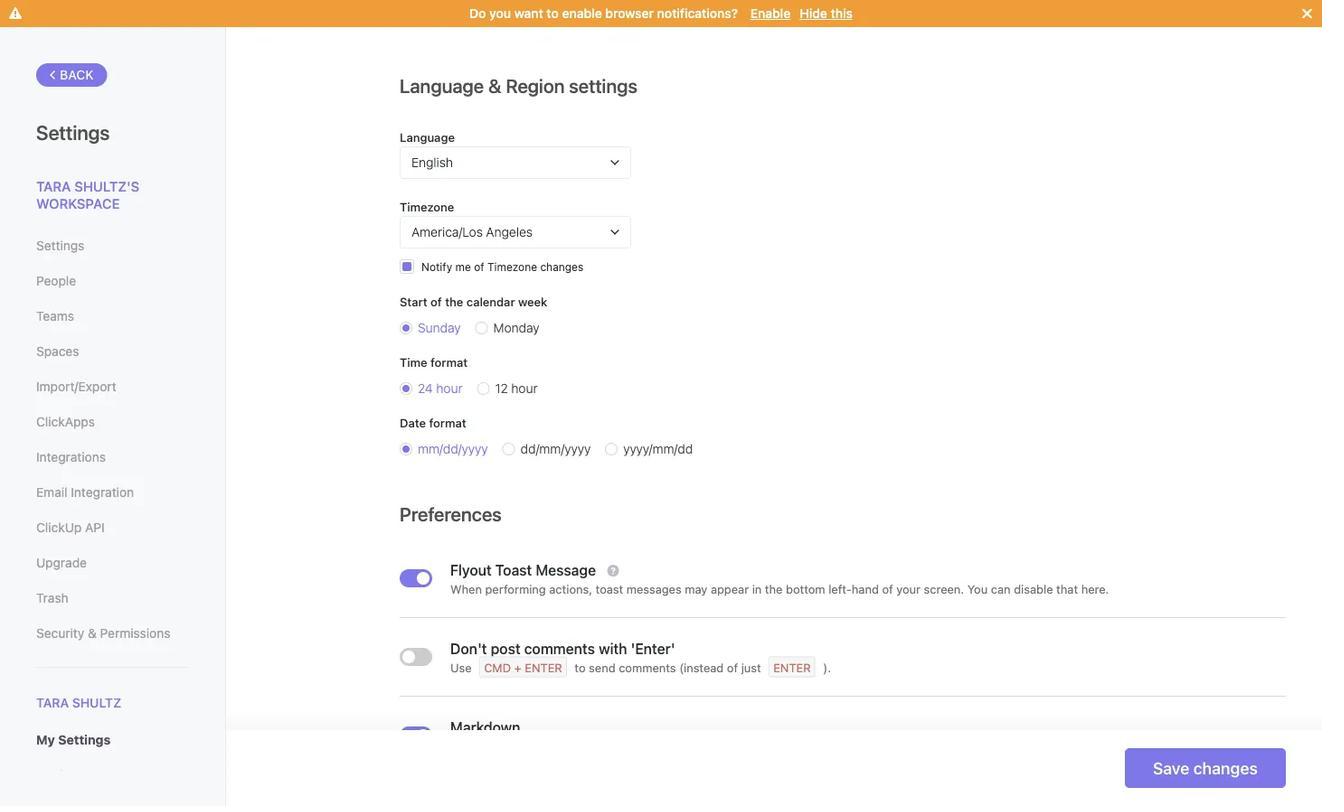 Task type: locate. For each thing, give the bounding box(es) containing it.
1 horizontal spatial changes
[[1194, 759, 1258, 778]]

1 vertical spatial comments
[[619, 662, 676, 675]]

tara for tara shultz
[[36, 696, 69, 711]]

import/export
[[36, 379, 116, 394]]

of left just at the right bottom of page
[[727, 662, 738, 675]]

1 vertical spatial &
[[88, 626, 97, 641]]

1 tara from the top
[[36, 178, 71, 194]]

clickup api
[[36, 521, 105, 535]]

messages
[[627, 583, 682, 596]]

the right 'in'
[[765, 583, 783, 596]]

left-
[[829, 583, 852, 596]]

tara for tara shultz's workspace
[[36, 178, 71, 194]]

preferences
[[400, 503, 502, 526]]

do
[[469, 6, 486, 21]]

enter left ').'
[[773, 662, 811, 675]]

timezone down america/los angeles dropdown button
[[488, 260, 537, 273]]

0 horizontal spatial hour
[[436, 381, 463, 396]]

).
[[823, 662, 831, 675]]

format
[[431, 355, 468, 369], [429, 416, 466, 430]]

of
[[474, 260, 484, 273], [431, 295, 442, 308], [882, 583, 893, 596], [727, 662, 738, 675]]

shultz
[[72, 696, 121, 711]]

workspaces
[[36, 769, 108, 783]]

0 vertical spatial language
[[400, 75, 484, 97]]

you
[[489, 6, 511, 21]]

tara up workspace
[[36, 178, 71, 194]]

0 vertical spatial &
[[488, 75, 502, 97]]

settings
[[569, 75, 638, 97]]

& for language
[[488, 75, 502, 97]]

when performing actions, toast messages may appear in the bottom left-hand of your screen. you can disable that here.
[[450, 583, 1109, 596]]

0 vertical spatial to
[[547, 6, 559, 21]]

1 horizontal spatial comments
[[619, 662, 676, 675]]

0 vertical spatial timezone
[[400, 200, 454, 213]]

teams link
[[36, 301, 189, 332]]

settings down back link
[[36, 120, 110, 144]]

here.
[[1081, 583, 1109, 596]]

hand
[[852, 583, 879, 596]]

dd/mm/yyyy
[[521, 442, 591, 457]]

email integration
[[36, 485, 134, 500]]

0 vertical spatial settings
[[36, 120, 110, 144]]

to left the send
[[575, 662, 586, 675]]

format for mm/dd/yyyy
[[429, 416, 466, 430]]

save changes
[[1153, 759, 1258, 778]]

1 vertical spatial language
[[400, 130, 455, 144]]

1 horizontal spatial hour
[[511, 381, 538, 396]]

format up mm/dd/yyyy on the bottom left of the page
[[429, 416, 466, 430]]

hour for 24 hour
[[436, 381, 463, 396]]

2 enter from the left
[[773, 662, 811, 675]]

1 vertical spatial to
[[575, 662, 586, 675]]

spaces
[[36, 344, 79, 359]]

0 vertical spatial tara
[[36, 178, 71, 194]]

1 vertical spatial tara
[[36, 696, 69, 711]]

2 language from the top
[[400, 130, 455, 144]]

comments
[[524, 641, 595, 658], [619, 662, 676, 675]]

settings link
[[36, 231, 189, 261]]

0 horizontal spatial changes
[[540, 260, 584, 273]]

toast
[[495, 562, 532, 579]]

enable
[[750, 6, 791, 21]]

1 enter from the left
[[525, 662, 562, 675]]

1 vertical spatial format
[[429, 416, 466, 430]]

you
[[968, 583, 988, 596]]

& right security
[[88, 626, 97, 641]]

2 hour from the left
[[511, 381, 538, 396]]

language for language & region settings
[[400, 75, 484, 97]]

toast
[[596, 583, 623, 596]]

integrations
[[36, 450, 106, 465]]

1 horizontal spatial the
[[765, 583, 783, 596]]

cmd
[[484, 662, 511, 675]]

comments down 'enter'
[[619, 662, 676, 675]]

&
[[488, 75, 502, 97], [88, 626, 97, 641]]

1 language from the top
[[400, 75, 484, 97]]

time format
[[400, 355, 468, 369]]

of inside don't post comments with 'enter' use cmd + enter to send comments (instead of just enter ).
[[727, 662, 738, 675]]

enter right +
[[525, 662, 562, 675]]

back link
[[36, 63, 107, 87]]

comments up the send
[[524, 641, 595, 658]]

use
[[450, 662, 472, 675]]

hour right 12
[[511, 381, 538, 396]]

tara
[[36, 178, 71, 194], [36, 696, 69, 711]]

0 vertical spatial comments
[[524, 641, 595, 658]]

0 horizontal spatial the
[[445, 295, 463, 308]]

& left region
[[488, 75, 502, 97]]

1 horizontal spatial to
[[575, 662, 586, 675]]

hour
[[436, 381, 463, 396], [511, 381, 538, 396]]

hour for 12 hour
[[511, 381, 538, 396]]

date format
[[400, 416, 466, 430]]

1 vertical spatial changes
[[1194, 759, 1258, 778]]

start of the calendar week
[[400, 295, 548, 308]]

tara up my
[[36, 696, 69, 711]]

2 vertical spatial settings
[[58, 733, 111, 748]]

1 horizontal spatial &
[[488, 75, 502, 97]]

to inside don't post comments with 'enter' use cmd + enter to send comments (instead of just enter ).
[[575, 662, 586, 675]]

english button
[[400, 147, 631, 179]]

0 horizontal spatial &
[[88, 626, 97, 641]]

my
[[36, 733, 55, 748]]

security & permissions
[[36, 626, 170, 641]]

changes inside button
[[1194, 759, 1258, 778]]

1 horizontal spatial enter
[[773, 662, 811, 675]]

0 horizontal spatial enter
[[525, 662, 562, 675]]

timezone up america/los
[[400, 200, 454, 213]]

email
[[36, 485, 67, 500]]

0 horizontal spatial to
[[547, 6, 559, 21]]

integrations link
[[36, 442, 189, 473]]

tara inside the tara shultz's workspace
[[36, 178, 71, 194]]

don't post comments with 'enter' use cmd + enter to send comments (instead of just enter ).
[[450, 641, 831, 675]]

2 tara from the top
[[36, 696, 69, 711]]

start
[[400, 295, 428, 308]]

hour right 24
[[436, 381, 463, 396]]

post
[[491, 641, 521, 658]]

clickapps link
[[36, 407, 189, 438]]

settings up people
[[36, 238, 84, 253]]

0 vertical spatial format
[[431, 355, 468, 369]]

settings up workspaces
[[58, 733, 111, 748]]

(instead
[[679, 662, 724, 675]]

changes right save
[[1194, 759, 1258, 778]]

1 hour from the left
[[436, 381, 463, 396]]

1 vertical spatial settings
[[36, 238, 84, 253]]

format up 24 hour at the top left of the page
[[431, 355, 468, 369]]

changes up week
[[540, 260, 584, 273]]

america/los angeles button
[[400, 216, 631, 249]]

calendar
[[467, 295, 515, 308]]

1 vertical spatial timezone
[[488, 260, 537, 273]]

language
[[400, 75, 484, 97], [400, 130, 455, 144]]

0 horizontal spatial timezone
[[400, 200, 454, 213]]

to right want
[[547, 6, 559, 21]]

tara shultz's workspace
[[36, 178, 139, 212]]

the
[[445, 295, 463, 308], [765, 583, 783, 596]]

the up 'sunday'
[[445, 295, 463, 308]]

1 vertical spatial the
[[765, 583, 783, 596]]

send
[[589, 662, 616, 675]]

trash link
[[36, 583, 189, 614]]

& inside the settings element
[[88, 626, 97, 641]]

angeles
[[486, 225, 533, 240]]



Task type: vqa. For each thing, say whether or not it's contained in the screenshot.
Settings to the middle
yes



Task type: describe. For each thing, give the bounding box(es) containing it.
upgrade link
[[36, 548, 189, 579]]

of right me
[[474, 260, 484, 273]]

security
[[36, 626, 84, 641]]

time
[[400, 355, 427, 369]]

clickup api link
[[36, 513, 189, 544]]

spaces link
[[36, 336, 189, 367]]

0 vertical spatial the
[[445, 295, 463, 308]]

workspace
[[36, 196, 120, 212]]

my settings
[[36, 733, 111, 748]]

me
[[455, 260, 471, 273]]

screen.
[[924, 583, 964, 596]]

notify me of timezone changes
[[421, 260, 584, 273]]

clickup
[[36, 521, 82, 535]]

with
[[599, 641, 627, 658]]

actions,
[[549, 583, 592, 596]]

yyyy/mm/dd
[[623, 442, 693, 457]]

english
[[412, 155, 453, 170]]

upgrade
[[36, 556, 87, 571]]

in
[[752, 583, 762, 596]]

monday
[[493, 321, 540, 336]]

that
[[1057, 583, 1078, 596]]

integration
[[71, 485, 134, 500]]

workspaces link
[[36, 761, 189, 792]]

want
[[514, 6, 543, 21]]

week
[[518, 295, 548, 308]]

settings element
[[0, 27, 226, 807]]

do you want to enable browser notifications? enable hide this
[[469, 6, 853, 21]]

& for security
[[88, 626, 97, 641]]

api
[[85, 521, 105, 535]]

when
[[450, 583, 482, 596]]

can
[[991, 583, 1011, 596]]

format for 24 hour
[[431, 355, 468, 369]]

0 vertical spatial changes
[[540, 260, 584, 273]]

enable
[[562, 6, 602, 21]]

flyout toast message
[[450, 562, 600, 579]]

save changes button
[[1125, 749, 1286, 789]]

1 horizontal spatial timezone
[[488, 260, 537, 273]]

message
[[536, 562, 596, 579]]

notifications?
[[657, 6, 738, 21]]

america/los angeles
[[412, 225, 533, 240]]

language & region settings
[[400, 75, 638, 97]]

+
[[514, 662, 522, 675]]

teams
[[36, 309, 74, 324]]

'enter'
[[631, 641, 675, 658]]

back
[[60, 67, 94, 82]]

appear
[[711, 583, 749, 596]]

don't
[[450, 641, 487, 658]]

email integration link
[[36, 478, 189, 508]]

markdown
[[450, 719, 521, 737]]

your
[[897, 583, 921, 596]]

clickapps
[[36, 415, 95, 430]]

america/los
[[412, 225, 483, 240]]

of left your at the bottom of the page
[[882, 583, 893, 596]]

date
[[400, 416, 426, 430]]

notify
[[421, 260, 452, 273]]

save
[[1153, 759, 1190, 778]]

language for language
[[400, 130, 455, 144]]

0 horizontal spatial comments
[[524, 641, 595, 658]]

24 hour
[[418, 381, 463, 396]]

hide
[[800, 6, 827, 21]]

flyout
[[450, 562, 492, 579]]

this
[[831, 6, 853, 21]]

browser
[[605, 6, 654, 21]]

import/export link
[[36, 372, 189, 402]]

trash
[[36, 591, 68, 606]]

may
[[685, 583, 708, 596]]

just
[[741, 662, 761, 675]]

permissions
[[100, 626, 170, 641]]

12
[[495, 381, 508, 396]]

shultz's
[[74, 178, 139, 194]]

security & permissions link
[[36, 619, 189, 649]]

tara shultz
[[36, 696, 121, 711]]

of right start
[[431, 295, 442, 308]]

region
[[506, 75, 565, 97]]

people link
[[36, 266, 189, 297]]

people
[[36, 274, 76, 289]]

sunday
[[418, 321, 461, 336]]

disable
[[1014, 583, 1053, 596]]

mm/dd/yyyy
[[418, 442, 488, 457]]

24
[[418, 381, 433, 396]]

12 hour
[[495, 381, 538, 396]]



